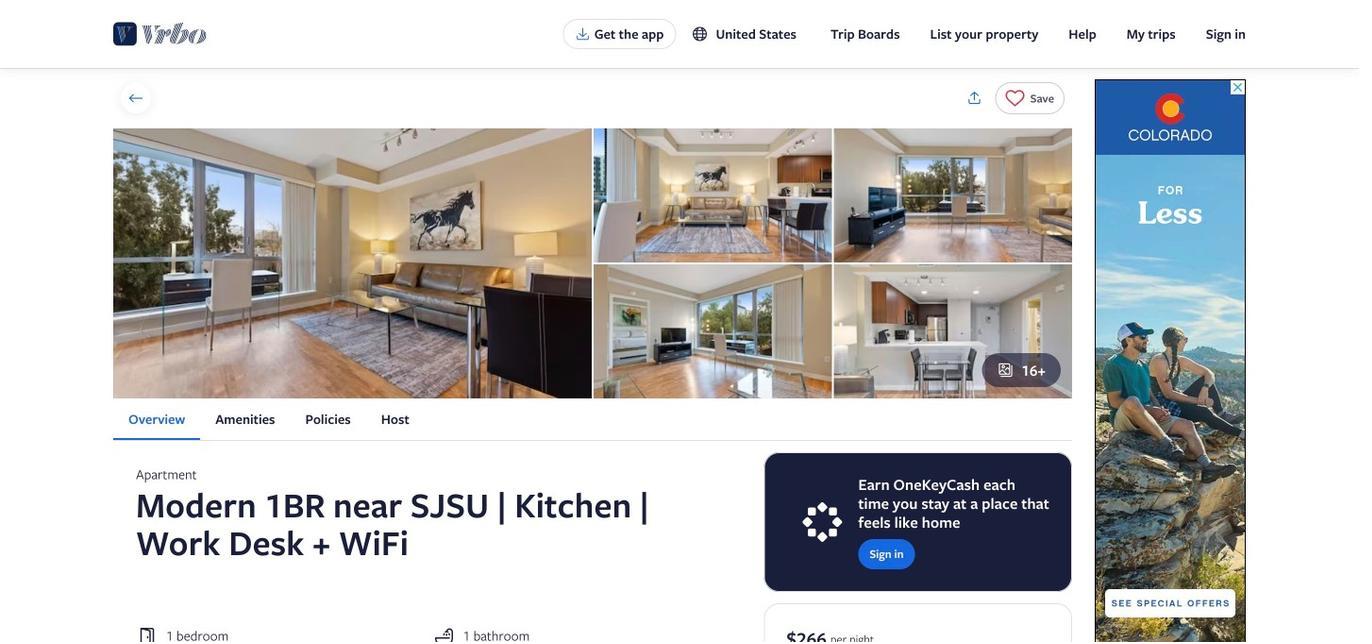 Task type: locate. For each thing, give the bounding box(es) containing it.
downtown san jose san jose 1 bedroom dining room image
[[834, 264, 1073, 398]]

downtown san jose san jose 1 bedroom image
[[834, 128, 1073, 263]]

share image
[[966, 90, 983, 107]]

download the app button image
[[576, 26, 591, 42]]

list
[[113, 398, 1073, 440]]

downtown san jose san jose 1 bedroom living room image
[[113, 128, 592, 398], [594, 128, 832, 263], [594, 264, 832, 398]]

small image
[[692, 25, 709, 42]]

vrbo logo image
[[113, 19, 207, 49]]



Task type: describe. For each thing, give the bounding box(es) containing it.
show all 16 images image
[[997, 362, 1014, 379]]

see all properties image
[[127, 90, 144, 107]]



Task type: vqa. For each thing, say whether or not it's contained in the screenshot.
Show all 16 images
yes



